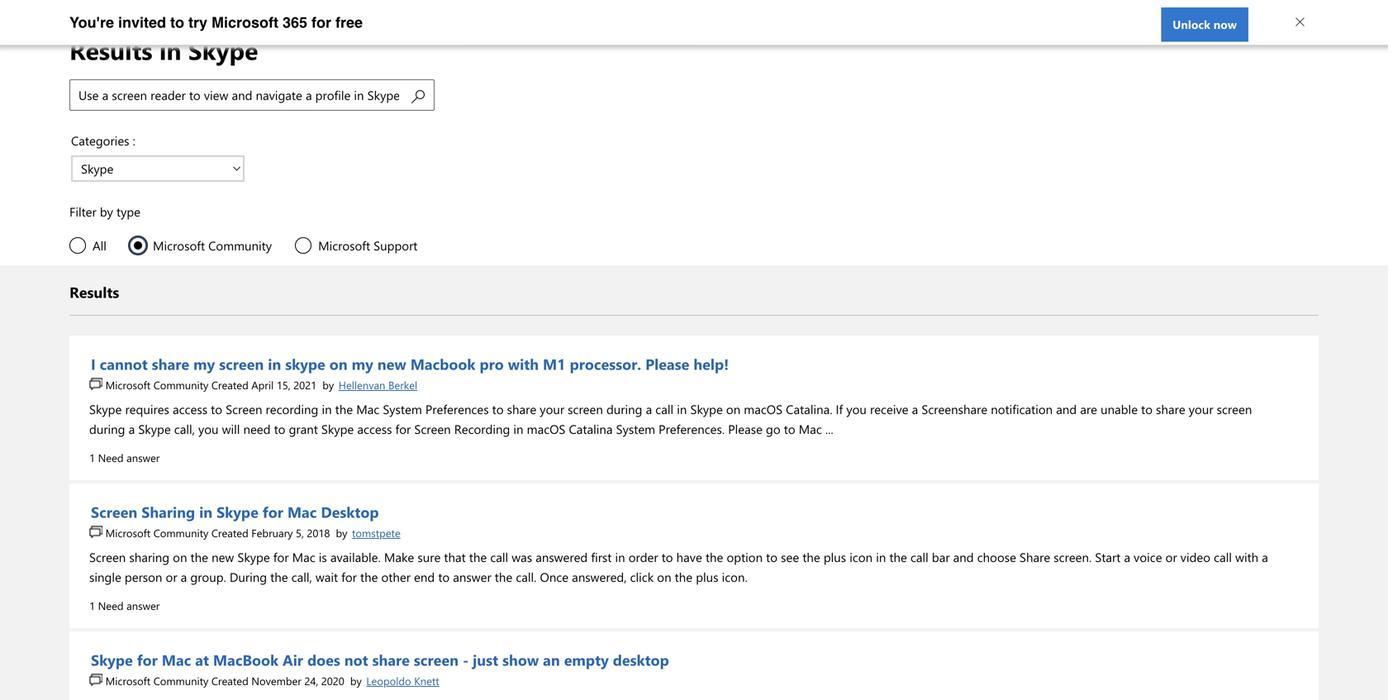 Task type: describe. For each thing, give the bounding box(es) containing it.
choose
[[978, 549, 1017, 565]]

icon.
[[722, 569, 748, 585]]

microsoft support
[[318, 237, 418, 254]]

in right first
[[615, 549, 625, 565]]

-
[[463, 650, 469, 670]]

1 vertical spatial macos
[[527, 421, 566, 437]]

for right 365
[[312, 14, 331, 31]]

not
[[344, 650, 368, 670]]

0 horizontal spatial please
[[646, 354, 690, 374]]

i
[[91, 354, 96, 374]]

1 horizontal spatial or
[[1166, 549, 1178, 565]]

community for at
[[153, 674, 209, 688]]

mac down hellenvan
[[356, 401, 380, 417]]

created for skype
[[212, 526, 249, 540]]

share up "recording"
[[507, 401, 537, 417]]

share right unable
[[1156, 401, 1186, 417]]

you're
[[69, 14, 114, 31]]

i cannot share my screen in skype on my new macbook pro with m1 processor. please help!
[[91, 354, 729, 374]]

catalina
[[569, 421, 613, 437]]

on right click
[[657, 569, 672, 585]]

knett
[[414, 674, 439, 688]]

recording
[[454, 421, 510, 437]]

in down created april 15, 2021                  by hellenvan berkel
[[322, 401, 332, 417]]

to left 'try'
[[170, 14, 184, 31]]

february
[[252, 526, 293, 540]]

all
[[93, 237, 107, 254]]

for inside 'link'
[[137, 650, 158, 670]]

need for screen
[[98, 598, 124, 613]]

0 horizontal spatial during
[[89, 421, 125, 437]]

need for i
[[98, 450, 124, 465]]

skype for mac at macbook air does not share screen - just show an empty desktop
[[91, 650, 669, 670]]

i cannot share my screen in skype on my new macbook pro with m1 processor. please help! link
[[89, 352, 731, 375]]

for up february
[[263, 502, 283, 522]]

and inside skype requires access to screen recording in the mac system preferences to share your screen during a call in skype on macos catalina. if you receive a screenshare notification and are unable to share your screen during a skype call, you will need to grant skype access for screen recording in macos catalina system preferences. please go to mac ...
[[1057, 401, 1077, 417]]

and inside screen sharing on the new skype for mac is available. make sure that the call was answered first in order to have the option to see the plus icon in the call bar and choose share screen. start a voice or video call with a single person or a group. during the call, wait for the other end to answer the call. once answered, click on the plus icon.
[[954, 549, 974, 565]]

Search the Community search field
[[69, 79, 435, 111]]

the right icon
[[890, 549, 907, 565]]

share inside skype for mac at macbook air does not share screen - just show an empty desktop 'link'
[[372, 650, 410, 670]]

:
[[133, 132, 135, 149]]

mac up 5,
[[288, 502, 317, 522]]

0 horizontal spatial or
[[166, 569, 177, 585]]

the right 'during'
[[270, 569, 288, 585]]

for down the available.
[[342, 569, 357, 585]]

grant
[[289, 421, 318, 437]]

you're invited to try microsoft 365 for free
[[69, 14, 363, 31]]

screenshare
[[922, 401, 988, 417]]

start
[[1096, 549, 1121, 565]]

sharing
[[142, 502, 195, 522]]

desktop
[[321, 502, 379, 522]]

answer for screen sharing in skype for mac desktop
[[127, 598, 160, 613]]

screen sharing in skype for mac desktop link
[[89, 500, 381, 523]]

receive
[[870, 401, 909, 417]]

unlock now
[[1173, 17, 1237, 32]]

catalina.
[[786, 401, 833, 417]]

see
[[781, 549, 799, 565]]

365
[[283, 14, 308, 31]]

0 vertical spatial you
[[847, 401, 867, 417]]

1 vertical spatial access
[[357, 421, 392, 437]]

requires
[[125, 401, 169, 417]]

recording
[[266, 401, 319, 417]]

0 vertical spatial macos
[[744, 401, 783, 417]]

berkel
[[388, 378, 418, 392]]

0 vertical spatial plus
[[824, 549, 847, 565]]

call left bar
[[911, 549, 929, 565]]

created for at
[[212, 674, 249, 688]]

community for skype
[[153, 526, 209, 540]]

unlock now link
[[1162, 7, 1249, 42]]

are
[[1081, 401, 1098, 417]]

show
[[503, 650, 539, 670]]

tomstpete
[[352, 526, 401, 540]]

sharing
[[129, 549, 169, 565]]

notification
[[991, 401, 1053, 417]]

0 vertical spatial with
[[508, 354, 539, 374]]

created february 5, 2018                  by tomstpete
[[212, 526, 401, 540]]

bar
[[932, 549, 950, 565]]

to left see
[[766, 549, 778, 565]]

created november 24, 2020                  by leopoldo knett
[[212, 674, 439, 688]]

community for my
[[153, 378, 209, 392]]

by left type at the left of the page
[[100, 203, 113, 220]]

new inside screen sharing on the new skype for mac is available. make sure that the call was answered first in order to have the option to see the plus icon in the call bar and choose share screen. start a voice or video call with a single person or a group. during the call, wait for the other end to answer the call. once answered, click on the plus icon.
[[212, 549, 234, 565]]

on inside skype requires access to screen recording in the mac system preferences to share your screen during a call in skype on macos catalina. if you receive a screenshare notification and are unable to share your screen during a skype call, you will need to grant skype access for screen recording in macos catalina system preferences. please go to mac ...
[[726, 401, 741, 417]]

have
[[677, 549, 702, 565]]

skype
[[285, 354, 326, 374]]

the down have
[[675, 569, 693, 585]]

during
[[230, 569, 267, 585]]

call.
[[516, 569, 537, 585]]

screen.
[[1054, 549, 1092, 565]]

unable
[[1101, 401, 1138, 417]]

was
[[512, 549, 532, 565]]

at
[[195, 650, 209, 670]]

unlock
[[1173, 17, 1211, 32]]

on up hellenvan
[[330, 354, 348, 374]]

skype for mac at macbook air does not share screen - just show an empty desktop link
[[89, 648, 671, 671]]

mac inside screen sharing on the new skype for mac is available. make sure that the call was answered first in order to have the option to see the plus icon in the call bar and choose share screen. start a voice or video call with a single person or a group. during the call, wait for the other end to answer the call. once answered, click on the plus icon.
[[292, 549, 315, 565]]

with inside screen sharing on the new skype for mac is available. make sure that the call was answered first in order to have the option to see the plus icon in the call bar and choose share screen. start a voice or video call with a single person or a group. during the call, wait for the other end to answer the call. once answered, click on the plus icon.
[[1236, 549, 1259, 565]]

cannot
[[100, 354, 148, 374]]

answer inside screen sharing on the new skype for mac is available. make sure that the call was answered first in order to have the option to see the plus icon in the call bar and choose share screen. start a voice or video call with a single person or a group. during the call, wait for the other end to answer the call. once answered, click on the plus icon.
[[453, 569, 492, 585]]

created for my
[[212, 378, 249, 392]]

2 my from the left
[[352, 354, 373, 374]]

screen sharing on the new skype for mac is available. make sure that the call was answered first in order to have the option to see the plus icon in the call bar and choose share screen. start a voice or video call with a single person or a group. during the call, wait for the other end to answer the call. once answered, click on the plus icon.
[[89, 549, 1269, 585]]

wait
[[316, 569, 338, 585]]

voice
[[1134, 549, 1163, 565]]

2 your from the left
[[1189, 401, 1214, 417]]

created april 15, 2021                  by hellenvan berkel
[[212, 378, 418, 392]]

leopoldo knett link
[[365, 672, 441, 690]]

answered
[[536, 549, 588, 565]]

other
[[381, 569, 411, 585]]

the left call.
[[495, 569, 513, 585]]

...
[[826, 421, 834, 437]]

help!
[[694, 354, 729, 374]]

that
[[444, 549, 466, 565]]

m1
[[543, 354, 566, 374]]

call, inside screen sharing on the new skype for mac is available. make sure that the call was answered first in order to have the option to see the plus icon in the call bar and choose share screen. start a voice or video call with a single person or a group. during the call, wait for the other end to answer the call. once answered, click on the plus icon.
[[292, 569, 312, 585]]

results in skype
[[69, 33, 258, 66]]

share
[[1020, 549, 1051, 565]]

screen down preferences
[[414, 421, 451, 437]]

by for macbook
[[350, 674, 362, 688]]

available.
[[331, 549, 381, 565]]

filter by type
[[69, 203, 141, 220]]

single
[[89, 569, 121, 585]]

group.
[[190, 569, 226, 585]]

answer for i cannot share my screen in skype on my new macbook pro with m1 processor. please help!
[[127, 450, 160, 465]]

sure
[[418, 549, 441, 565]]



Task type: locate. For each thing, give the bounding box(es) containing it.
skype inside screen sharing on the new skype for mac is available. make sure that the call was answered first in order to have the option to see the plus icon in the call bar and choose share screen. start a voice or video call with a single person or a group. during the call, wait for the other end to answer the call. once answered, click on the plus icon.
[[238, 549, 270, 565]]

1 horizontal spatial you
[[847, 401, 867, 417]]

or right 'voice'
[[1166, 549, 1178, 565]]

macos up the 'go'
[[744, 401, 783, 417]]

0 vertical spatial call,
[[174, 421, 195, 437]]

pro
[[480, 354, 504, 374]]

1 vertical spatial 1
[[89, 598, 95, 613]]

call inside skype requires access to screen recording in the mac system preferences to share your screen during a call in skype on macos catalina. if you receive a screenshare notification and are unable to share your screen during a skype call, you will need to grant skype access for screen recording in macos catalina system preferences. please go to mac ...
[[656, 401, 674, 417]]

in right the sharing
[[199, 502, 213, 522]]

0 horizontal spatial call,
[[174, 421, 195, 437]]

macos left catalina
[[527, 421, 566, 437]]

macbook
[[411, 354, 476, 374]]

with left m1
[[508, 354, 539, 374]]

1 for screen sharing in skype for mac desktop
[[89, 598, 95, 613]]

end
[[414, 569, 435, 585]]

1 need answer down person
[[89, 598, 160, 613]]

1 vertical spatial or
[[166, 569, 177, 585]]

or
[[1166, 549, 1178, 565], [166, 569, 177, 585]]

2 vertical spatial created
[[212, 674, 249, 688]]

click
[[630, 569, 654, 585]]

please
[[646, 354, 690, 374], [728, 421, 763, 437]]

1 vertical spatial need
[[98, 598, 124, 613]]

the right see
[[803, 549, 821, 565]]

screen inside screen sharing on the new skype for mac is available. make sure that the call was answered first in order to have the option to see the plus icon in the call bar and choose share screen. start a voice or video call with a single person or a group. during the call, wait for the other end to answer the call. once answered, click on the plus icon.
[[89, 549, 126, 565]]

0 vertical spatial results
[[69, 33, 153, 66]]

0 vertical spatial 1
[[89, 450, 95, 465]]

and
[[1057, 401, 1077, 417], [954, 549, 974, 565]]

2 need from the top
[[98, 598, 124, 613]]

macos
[[744, 401, 783, 417], [527, 421, 566, 437]]

1 vertical spatial you
[[198, 421, 219, 437]]

answer down person
[[127, 598, 160, 613]]

in down invited
[[159, 33, 181, 66]]

your down m1
[[540, 401, 565, 417]]

skype inside 'link'
[[91, 650, 133, 670]]

call left was
[[490, 549, 508, 565]]

by for screen
[[323, 378, 334, 392]]

screen up need
[[226, 401, 262, 417]]

tomstpete link
[[350, 524, 402, 542]]

0 vertical spatial answer
[[127, 450, 160, 465]]

to right need
[[274, 421, 286, 437]]

to right the 'go'
[[784, 421, 796, 437]]

please inside skype requires access to screen recording in the mac system preferences to share your screen during a call in skype on macos catalina. if you receive a screenshare notification and are unable to share your screen during a skype call, you will need to grant skype access for screen recording in macos catalina system preferences. please go to mac ...
[[728, 421, 763, 437]]

to up "recording"
[[492, 401, 504, 417]]

created left april at the bottom left of the page
[[212, 378, 249, 392]]

15,
[[277, 378, 291, 392]]

1 horizontal spatial please
[[728, 421, 763, 437]]

first
[[591, 549, 612, 565]]

order
[[629, 549, 658, 565]]

0 vertical spatial or
[[1166, 549, 1178, 565]]

0 horizontal spatial system
[[383, 401, 422, 417]]

option
[[727, 549, 763, 565]]

mac left is
[[292, 549, 315, 565]]

free
[[336, 14, 363, 31]]

1 1 need answer from the top
[[89, 450, 160, 465]]

your
[[540, 401, 565, 417], [1189, 401, 1214, 417]]

please left the 'go'
[[728, 421, 763, 437]]

once
[[540, 569, 569, 585]]

24,
[[304, 674, 318, 688]]

screen up single
[[89, 549, 126, 565]]

filter
[[69, 203, 96, 220]]

processor.
[[570, 354, 642, 374]]

1 vertical spatial 1 need answer
[[89, 598, 160, 613]]

person
[[125, 569, 162, 585]]

the down hellenvan
[[335, 401, 353, 417]]

screen sharing in skype for mac desktop
[[91, 502, 379, 522]]

2 vertical spatial answer
[[127, 598, 160, 613]]

in right icon
[[876, 549, 886, 565]]

leopoldo
[[367, 674, 411, 688]]

0 horizontal spatial my
[[193, 354, 215, 374]]

share up leopoldo
[[372, 650, 410, 670]]

new up group.
[[212, 549, 234, 565]]

microsoft community for in
[[105, 526, 209, 540]]

call right video
[[1214, 549, 1232, 565]]

to left have
[[662, 549, 673, 565]]

you left will
[[198, 421, 219, 437]]

1 vertical spatial please
[[728, 421, 763, 437]]

0 vertical spatial 1 need answer
[[89, 450, 160, 465]]

skype requires access to screen recording in the mac system preferences to share your screen during a call in skype on macos catalina. if you receive a screenshare notification and are unable to share your screen during a skype call, you will need to grant skype access for screen recording in macos catalina system preferences. please go to mac ...
[[89, 401, 1253, 437]]

1 vertical spatial call,
[[292, 569, 312, 585]]

1 horizontal spatial and
[[1057, 401, 1077, 417]]

call, left wait at the left bottom of page
[[292, 569, 312, 585]]

screen
[[226, 401, 262, 417], [414, 421, 451, 437], [91, 502, 137, 522], [89, 549, 126, 565]]

and left are
[[1057, 401, 1077, 417]]

1 need answer for sharing
[[89, 598, 160, 613]]

answer
[[127, 450, 160, 465], [453, 569, 492, 585], [127, 598, 160, 613]]

0 vertical spatial new
[[378, 354, 406, 374]]

microsoft community for share
[[105, 378, 209, 392]]

need
[[98, 450, 124, 465], [98, 598, 124, 613]]

mac left ...
[[799, 421, 822, 437]]

with right video
[[1236, 549, 1259, 565]]

2 1 need answer from the top
[[89, 598, 160, 613]]

mac left at
[[162, 650, 191, 670]]

the up group.
[[191, 549, 208, 565]]

access down the hellenvan berkel link
[[357, 421, 392, 437]]

invited
[[118, 14, 166, 31]]

for down february
[[273, 549, 289, 565]]

1 vertical spatial system
[[616, 421, 656, 437]]

0 horizontal spatial macos
[[527, 421, 566, 437]]

results for results in skype
[[69, 33, 153, 66]]

you
[[847, 401, 867, 417], [198, 421, 219, 437]]

1 results from the top
[[69, 33, 153, 66]]

2 results from the top
[[69, 282, 119, 302]]

share right cannot
[[152, 354, 189, 374]]

please left the help!
[[646, 354, 690, 374]]

0 vertical spatial during
[[607, 401, 643, 417]]

1 horizontal spatial your
[[1189, 401, 1214, 417]]

0 vertical spatial and
[[1057, 401, 1077, 417]]

3 created from the top
[[212, 674, 249, 688]]

to right unable
[[1142, 401, 1153, 417]]

0 horizontal spatial new
[[212, 549, 234, 565]]

1 vertical spatial and
[[954, 549, 974, 565]]

community
[[208, 237, 272, 254], [153, 378, 209, 392], [153, 526, 209, 540], [153, 674, 209, 688]]

1 need answer for cannot
[[89, 450, 160, 465]]

0 vertical spatial system
[[383, 401, 422, 417]]

0 horizontal spatial and
[[954, 549, 974, 565]]

during
[[607, 401, 643, 417], [89, 421, 125, 437]]

1 horizontal spatial system
[[616, 421, 656, 437]]

during down requires
[[89, 421, 125, 437]]

1 horizontal spatial new
[[378, 354, 406, 374]]

make
[[384, 549, 414, 565]]

preferences
[[426, 401, 489, 417]]

plus
[[824, 549, 847, 565], [696, 569, 719, 585]]

november
[[252, 674, 302, 688]]

screen left the sharing
[[91, 502, 137, 522]]

or right person
[[166, 569, 177, 585]]

microsoft
[[212, 14, 279, 31], [153, 237, 205, 254], [318, 237, 370, 254], [105, 378, 151, 392], [105, 526, 151, 540], [105, 674, 151, 688]]

hellenvan berkel link
[[337, 376, 419, 394]]

1 horizontal spatial my
[[352, 354, 373, 374]]

results down you're
[[69, 33, 153, 66]]

need
[[243, 421, 271, 437]]

share inside i cannot share my screen in skype on my new macbook pro with m1 processor. please help! link
[[152, 354, 189, 374]]

access
[[173, 401, 208, 417], [357, 421, 392, 437]]

for inside skype requires access to screen recording in the mac system preferences to share your screen during a call in skype on macos catalina. if you receive a screenshare notification and are unable to share your screen during a skype call, you will need to grant skype access for screen recording in macos catalina system preferences. please go to mac ...
[[396, 421, 411, 437]]

the inside skype requires access to screen recording in the mac system preferences to share your screen during a call in skype on macos catalina. if you receive a screenshare notification and are unable to share your screen during a skype call, you will need to grant skype access for screen recording in macos catalina system preferences. please go to mac ...
[[335, 401, 353, 417]]

1 vertical spatial new
[[212, 549, 234, 565]]

the right have
[[706, 549, 724, 565]]

1 vertical spatial answer
[[453, 569, 492, 585]]

1 vertical spatial plus
[[696, 569, 719, 585]]

by for for
[[336, 526, 348, 540]]

go
[[766, 421, 781, 437]]

in
[[159, 33, 181, 66], [268, 354, 281, 374], [322, 401, 332, 417], [677, 401, 687, 417], [514, 421, 524, 437], [199, 502, 213, 522], [615, 549, 625, 565], [876, 549, 886, 565]]

answer down that
[[453, 569, 492, 585]]

1 need answer down requires
[[89, 450, 160, 465]]

the down the available.
[[360, 569, 378, 585]]

created down macbook
[[212, 674, 249, 688]]

results for results
[[69, 282, 119, 302]]

your right unable
[[1189, 401, 1214, 417]]

during up catalina
[[607, 401, 643, 417]]

on right sharing
[[173, 549, 187, 565]]

microsoft community for mac
[[105, 674, 209, 688]]

you right if
[[847, 401, 867, 417]]

by
[[100, 203, 113, 220], [323, 378, 334, 392], [336, 526, 348, 540], [350, 674, 362, 688]]

by down "desktop"
[[336, 526, 348, 540]]

1 my from the left
[[193, 354, 215, 374]]

plus left icon
[[824, 549, 847, 565]]

try
[[188, 14, 207, 31]]

5,
[[296, 526, 304, 540]]

screen inside 'link'
[[414, 650, 459, 670]]

my right cannot
[[193, 354, 215, 374]]

1 vertical spatial with
[[1236, 549, 1259, 565]]

1 horizontal spatial macos
[[744, 401, 783, 417]]

call, left will
[[174, 421, 195, 437]]

in up 15,
[[268, 354, 281, 374]]

in up preferences.
[[677, 401, 687, 417]]

macbook
[[213, 650, 279, 670]]

1 1 from the top
[[89, 450, 95, 465]]

to up will
[[211, 401, 222, 417]]

system
[[383, 401, 422, 417], [616, 421, 656, 437]]

to right 'end'
[[438, 569, 450, 585]]

2 created from the top
[[212, 526, 249, 540]]

does
[[307, 650, 340, 670]]

categories :
[[71, 132, 135, 149]]

answer down requires
[[127, 450, 160, 465]]

answered,
[[572, 569, 627, 585]]

share
[[152, 354, 189, 374], [507, 401, 537, 417], [1156, 401, 1186, 417], [372, 650, 410, 670]]

type
[[117, 203, 141, 220]]

for left at
[[137, 650, 158, 670]]

0 horizontal spatial access
[[173, 401, 208, 417]]

1 vertical spatial created
[[212, 526, 249, 540]]

1 horizontal spatial with
[[1236, 549, 1259, 565]]

call
[[656, 401, 674, 417], [490, 549, 508, 565], [911, 549, 929, 565], [1214, 549, 1232, 565]]

created down screen sharing in skype for mac desktop
[[212, 526, 249, 540]]

1 for i cannot share my screen in skype on my new macbook pro with m1 processor. please help!
[[89, 450, 95, 465]]

hellenvan
[[339, 378, 386, 392]]

1
[[89, 450, 95, 465], [89, 598, 95, 613]]

access right requires
[[173, 401, 208, 417]]

0 horizontal spatial your
[[540, 401, 565, 417]]

for down berkel
[[396, 421, 411, 437]]

call up preferences.
[[656, 401, 674, 417]]

the right that
[[469, 549, 487, 565]]

1 horizontal spatial access
[[357, 421, 392, 437]]

0 horizontal spatial with
[[508, 354, 539, 374]]

will
[[222, 421, 240, 437]]

0 horizontal spatial you
[[198, 421, 219, 437]]

on down the help!
[[726, 401, 741, 417]]

video
[[1181, 549, 1211, 565]]

0 vertical spatial need
[[98, 450, 124, 465]]

call,
[[174, 421, 195, 437], [292, 569, 312, 585]]

1 vertical spatial results
[[69, 282, 119, 302]]

1 horizontal spatial plus
[[824, 549, 847, 565]]

support
[[374, 237, 418, 254]]

1 vertical spatial during
[[89, 421, 125, 437]]

1 horizontal spatial during
[[607, 401, 643, 417]]

now
[[1214, 17, 1237, 32]]

desktop
[[613, 650, 669, 670]]

my up hellenvan
[[352, 354, 373, 374]]

0 vertical spatial please
[[646, 354, 690, 374]]

new inside i cannot share my screen in skype on my new macbook pro with m1 processor. please help! link
[[378, 354, 406, 374]]

skype
[[188, 33, 258, 66], [89, 401, 122, 417], [691, 401, 723, 417], [138, 421, 171, 437], [321, 421, 354, 437], [217, 502, 259, 522], [238, 549, 270, 565], [91, 650, 133, 670]]

1 need from the top
[[98, 450, 124, 465]]

0 vertical spatial access
[[173, 401, 208, 417]]

1 your from the left
[[540, 401, 565, 417]]

new up berkel
[[378, 354, 406, 374]]

1 created from the top
[[212, 378, 249, 392]]

and right bar
[[954, 549, 974, 565]]

0 horizontal spatial plus
[[696, 569, 719, 585]]

by down not
[[350, 674, 362, 688]]

1 horizontal spatial call,
[[292, 569, 312, 585]]

0 vertical spatial created
[[212, 378, 249, 392]]

preferences.
[[659, 421, 725, 437]]

system right catalina
[[616, 421, 656, 437]]

just
[[473, 650, 499, 670]]

in right "recording"
[[514, 421, 524, 437]]

results down "all"
[[69, 282, 119, 302]]

april
[[252, 378, 274, 392]]

an
[[543, 650, 560, 670]]

is
[[319, 549, 327, 565]]

system down berkel
[[383, 401, 422, 417]]

mac inside 'link'
[[162, 650, 191, 670]]

categories
[[71, 132, 129, 149]]

plus down have
[[696, 569, 719, 585]]

call, inside skype requires access to screen recording in the mac system preferences to share your screen during a call in skype on macos catalina. if you receive a screenshare notification and are unable to share your screen during a skype call, you will need to grant skype access for screen recording in macos catalina system preferences. please go to mac ...
[[174, 421, 195, 437]]

by down skype
[[323, 378, 334, 392]]

2 1 from the top
[[89, 598, 95, 613]]



Task type: vqa. For each thing, say whether or not it's contained in the screenshot.
0 helpful element for 4
no



